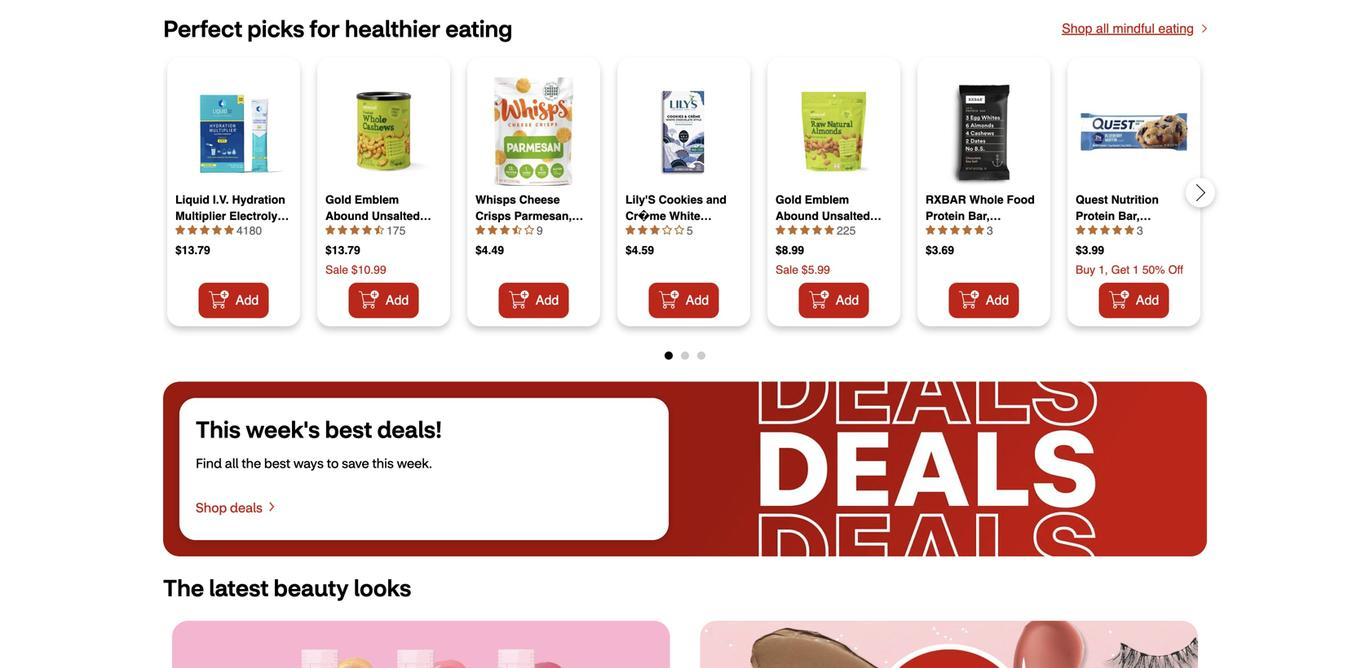 Task type: locate. For each thing, give the bounding box(es) containing it.
add button down $4.49
[[499, 283, 569, 318]]

0 horizontal spatial shop
[[196, 499, 227, 516]]

2 star outline image from the left
[[662, 225, 672, 235]]

perfect picks for healthier eating
[[163, 14, 512, 43]]

this
[[196, 415, 241, 444]]

beauty
[[274, 573, 349, 603]]

add for third add button from the left
[[536, 293, 559, 308]]

the
[[163, 573, 204, 603]]

9
[[537, 224, 543, 237]]

1 star filled image from the left
[[338, 225, 347, 235]]

best
[[325, 415, 372, 444], [264, 455, 290, 472]]

all left mindful
[[1096, 21, 1109, 36]]

175
[[387, 224, 406, 237]]

star outline image
[[524, 225, 534, 235], [662, 225, 672, 235]]

$4.59
[[625, 244, 654, 257]]

4 add button from the left
[[649, 283, 719, 318]]

all for the
[[225, 455, 239, 472]]

11 star filled image from the left
[[824, 225, 834, 235]]

shop left mindful
[[1062, 21, 1092, 36]]

2 $13.79 from the left
[[325, 244, 360, 257]]

all inside perfect picks for healthier eating element
[[1096, 21, 1109, 36]]

star filled image
[[175, 225, 185, 235], [188, 225, 197, 235], [200, 225, 210, 235], [212, 225, 222, 235], [224, 225, 234, 235], [325, 225, 335, 235], [362, 225, 372, 235], [776, 225, 785, 235], [812, 225, 822, 235], [926, 225, 935, 235], [938, 225, 948, 235], [962, 225, 972, 235], [1076, 225, 1085, 235], [1088, 225, 1098, 235], [1100, 225, 1110, 235]]

shop inside perfect picks for healthier eating element
[[1062, 21, 1092, 36]]

$13.79 for 175
[[325, 244, 360, 257]]

add for 1st add button from the right
[[1136, 293, 1159, 308]]

5 star filled image from the left
[[224, 225, 234, 235]]

7 add from the left
[[1136, 293, 1159, 308]]

deals!
[[377, 415, 442, 444]]

1 3 from the left
[[987, 224, 993, 237]]

all left the
[[225, 455, 239, 472]]

4 add from the left
[[686, 293, 709, 308]]

6 star filled image from the left
[[625, 225, 635, 235]]

0 horizontal spatial $13.79
[[175, 244, 210, 257]]

best right the
[[264, 455, 290, 472]]

shop left deals
[[196, 499, 227, 516]]

week's
[[246, 415, 320, 444]]

2 star filled image from the left
[[350, 225, 360, 235]]

1 horizontal spatial star outline image
[[662, 225, 672, 235]]

add button down star half image
[[349, 283, 419, 318]]

perfect picks for healthier eating element
[[163, 14, 1368, 360]]

add button down $3.69
[[949, 283, 1019, 318]]

14 star filled image from the left
[[1088, 225, 1098, 235]]

all
[[1096, 21, 1109, 36], [225, 455, 239, 472]]

1 horizontal spatial eating
[[1158, 21, 1194, 36]]

1 vertical spatial shop
[[196, 499, 227, 516]]

3 star filled image from the left
[[200, 225, 210, 235]]

0 horizontal spatial star outline image
[[524, 225, 534, 235]]

1 horizontal spatial all
[[1096, 21, 1109, 36]]

12 star filled image from the left
[[950, 225, 960, 235]]

shop all mindful eating
[[1062, 21, 1194, 36]]

7 star filled image from the left
[[362, 225, 372, 235]]

add button down 4180
[[198, 283, 269, 318]]

all for mindful
[[1096, 21, 1109, 36]]

add button
[[198, 283, 269, 318], [349, 283, 419, 318], [499, 283, 569, 318], [649, 283, 719, 318], [799, 283, 869, 318], [949, 283, 1019, 318], [1099, 283, 1169, 318]]

3 add from the left
[[536, 293, 559, 308]]

healthier
[[345, 14, 440, 43]]

shop deals link
[[196, 491, 274, 524]]

5 add from the left
[[836, 293, 859, 308]]

add button down $8.99
[[799, 283, 869, 318]]

star filled image
[[338, 225, 347, 235], [350, 225, 360, 235], [475, 225, 485, 235], [488, 225, 497, 235], [500, 225, 510, 235], [625, 225, 635, 235], [638, 225, 647, 235], [650, 225, 660, 235], [788, 225, 798, 235], [800, 225, 810, 235], [824, 225, 834, 235], [950, 225, 960, 235], [975, 225, 984, 235], [1112, 225, 1122, 235], [1125, 225, 1134, 235]]

star outline image left star outline image
[[662, 225, 672, 235]]

shop deals
[[196, 499, 262, 516]]

1 horizontal spatial 3
[[1137, 224, 1143, 237]]

this week's best deals!
[[196, 415, 442, 444]]

1 horizontal spatial $13.79
[[325, 244, 360, 257]]

shop
[[1062, 21, 1092, 36], [196, 499, 227, 516]]

add for fourth add button from right
[[686, 293, 709, 308]]

add button down $3.99
[[1099, 283, 1169, 318]]

12 star filled image from the left
[[962, 225, 972, 235]]

1 add from the left
[[235, 293, 259, 308]]

0 horizontal spatial 3
[[987, 224, 993, 237]]

2 add from the left
[[386, 293, 409, 308]]

0 vertical spatial shop
[[1062, 21, 1092, 36]]

6 add from the left
[[986, 293, 1009, 308]]

7 star filled image from the left
[[638, 225, 647, 235]]

0 horizontal spatial all
[[225, 455, 239, 472]]

3 for $3.99
[[1137, 224, 1143, 237]]

3 star filled image from the left
[[475, 225, 485, 235]]

latest
[[209, 573, 269, 603]]

$13.79
[[175, 244, 210, 257], [325, 244, 360, 257]]

3
[[987, 224, 993, 237], [1137, 224, 1143, 237]]

0 horizontal spatial eating
[[445, 14, 512, 43]]

star outline image
[[674, 225, 684, 235]]

15 star filled image from the left
[[1100, 225, 1110, 235]]

shop for shop all mindful eating
[[1062, 21, 1092, 36]]

1 vertical spatial all
[[225, 455, 239, 472]]

1 horizontal spatial shop
[[1062, 21, 1092, 36]]

1 vertical spatial best
[[264, 455, 290, 472]]

6 star filled image from the left
[[325, 225, 335, 235]]

add for 1st add button from the left
[[235, 293, 259, 308]]

$8.99
[[776, 244, 804, 257]]

add
[[235, 293, 259, 308], [386, 293, 409, 308], [536, 293, 559, 308], [686, 293, 709, 308], [836, 293, 859, 308], [986, 293, 1009, 308], [1136, 293, 1159, 308]]

4 star filled image from the left
[[488, 225, 497, 235]]

the latest beauty looks heading
[[163, 573, 1207, 603]]

week.
[[397, 455, 432, 472]]

add button down $4.59
[[649, 283, 719, 318]]

9 star filled image from the left
[[788, 225, 798, 235]]

$4.49
[[475, 244, 504, 257]]

1 star outline image from the left
[[524, 225, 534, 235]]

1 horizontal spatial best
[[325, 415, 372, 444]]

perfect
[[163, 14, 242, 43]]

2 3 from the left
[[1137, 224, 1143, 237]]

star outline image left 9
[[524, 225, 534, 235]]

best up save
[[325, 415, 372, 444]]

0 vertical spatial all
[[1096, 21, 1109, 36]]

3 add button from the left
[[499, 283, 569, 318]]

eating
[[445, 14, 512, 43], [1158, 21, 1194, 36]]

1 $13.79 from the left
[[175, 244, 210, 257]]



Task type: describe. For each thing, give the bounding box(es) containing it.
looks
[[354, 573, 411, 603]]

to
[[327, 455, 339, 472]]

2 star filled image from the left
[[188, 225, 197, 235]]

find
[[196, 455, 222, 472]]

4180
[[236, 224, 262, 237]]

shop all mindful eating link
[[1062, 21, 1207, 36]]

$3.99
[[1076, 244, 1104, 257]]

9 star filled image from the left
[[812, 225, 822, 235]]

10 star filled image from the left
[[800, 225, 810, 235]]

add for fifth add button
[[836, 293, 859, 308]]

shop for shop deals
[[196, 499, 227, 516]]

deals
[[230, 499, 262, 516]]

2 add button from the left
[[349, 283, 419, 318]]

add for sixth add button from the left
[[986, 293, 1009, 308]]

add for second add button from the left
[[386, 293, 409, 308]]

6 add button from the left
[[949, 283, 1019, 318]]

mindful
[[1113, 21, 1155, 36]]

13 star filled image from the left
[[975, 225, 984, 235]]

5 add button from the left
[[799, 283, 869, 318]]

7 add button from the left
[[1099, 283, 1169, 318]]

$3.69
[[926, 244, 954, 257]]

save
[[342, 455, 369, 472]]

picks
[[247, 14, 304, 43]]

10 star filled image from the left
[[926, 225, 935, 235]]

5 star filled image from the left
[[500, 225, 510, 235]]

5
[[687, 224, 693, 237]]

13 star filled image from the left
[[1076, 225, 1085, 235]]

8 star filled image from the left
[[650, 225, 660, 235]]

14 star filled image from the left
[[1112, 225, 1122, 235]]

1 star filled image from the left
[[175, 225, 185, 235]]

225
[[837, 224, 856, 237]]

0 vertical spatial best
[[325, 415, 372, 444]]

1 add button from the left
[[198, 283, 269, 318]]

find all the best ways to save this week.
[[196, 455, 435, 472]]

4 star filled image from the left
[[212, 225, 222, 235]]

3 for $3.69
[[987, 224, 993, 237]]

8 star filled image from the left
[[776, 225, 785, 235]]

for
[[309, 14, 340, 43]]

this
[[372, 455, 394, 472]]

11 star filled image from the left
[[938, 225, 948, 235]]

$13.79 for 4180
[[175, 244, 210, 257]]

the
[[242, 455, 261, 472]]

star half image
[[374, 225, 384, 235]]

15 star filled image from the left
[[1125, 225, 1134, 235]]

ways
[[293, 455, 324, 472]]

star half image
[[512, 225, 522, 235]]

0 horizontal spatial best
[[264, 455, 290, 472]]

the latest beauty looks
[[163, 573, 411, 603]]



Task type: vqa. For each thing, say whether or not it's contained in the screenshot.


